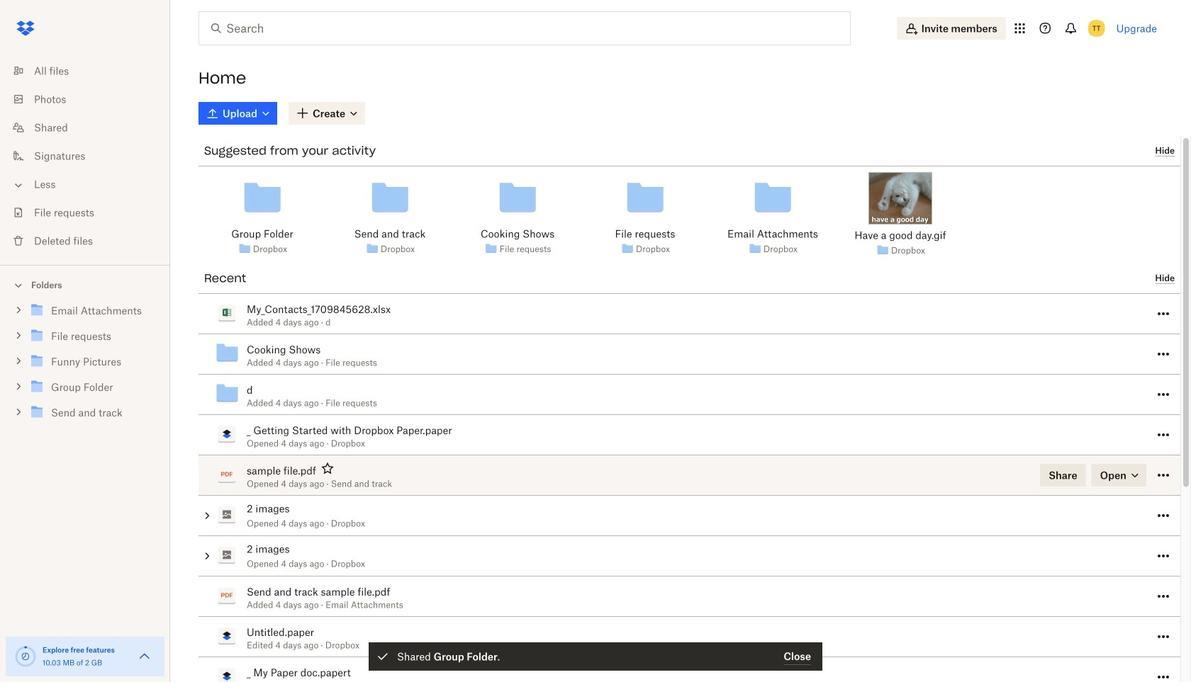Task type: describe. For each thing, give the bounding box(es) containing it.
quota usage progress bar
[[14, 646, 37, 669]]

Search text field
[[226, 20, 821, 37]]

less image
[[11, 178, 26, 193]]



Task type: locate. For each thing, give the bounding box(es) containing it.
list
[[0, 48, 170, 265]]

/have a good day.gif image
[[869, 172, 933, 225]]

1 horizontal spatial add to starred image
[[354, 662, 371, 679]]

dropbox image
[[11, 14, 40, 43]]

add to starred image
[[319, 460, 336, 477], [354, 662, 371, 679]]

0 horizontal spatial add to starred image
[[319, 460, 336, 477]]

group
[[0, 295, 170, 436]]

0 vertical spatial add to starred image
[[319, 460, 336, 477]]

1 vertical spatial add to starred image
[[354, 662, 371, 679]]

main content
[[187, 99, 1191, 683]]

alert
[[369, 643, 823, 671]]



Task type: vqa. For each thing, say whether or not it's contained in the screenshot.
the Signatures
no



